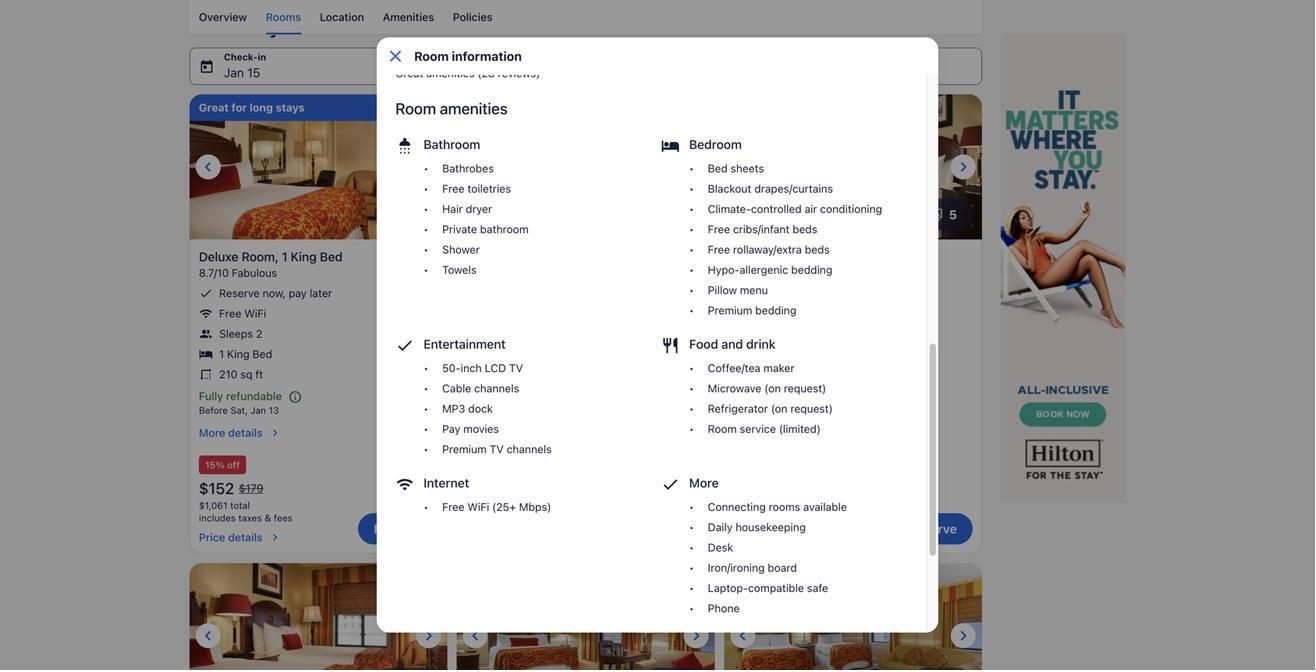 Task type: describe. For each thing, give the bounding box(es) containing it.
room, 1 twin bed (petite room 1 twin) 8/10 good
[[467, 249, 688, 279]]

good inside "room, 1 twin bed (petite room 1 twin) 8/10 good"
[[491, 266, 519, 279]]

50-inch lcd tv list item
[[424, 361, 643, 375]]

free for free toiletries list item
[[443, 182, 465, 195]]

king inside deluxe room, 1 king bed 8.7/10 fabulous
[[291, 249, 317, 264]]

show all 5 images for traditional room image
[[931, 208, 943, 221]]

90
[[487, 368, 500, 381]]

pillow menu list item
[[690, 283, 909, 297]]

coffee/tea maker
[[708, 362, 795, 375]]

fabulous
[[232, 266, 277, 279]]

bed inside room amenities dialog
[[708, 162, 728, 175]]

controlled
[[752, 203, 802, 215]]

premium tv channels
[[443, 443, 552, 456]]

210 sq ft list item
[[199, 367, 438, 382]]

more details button for bed
[[199, 426, 438, 440]]

laptop-compatible safe
[[708, 582, 829, 595]]

iron/ironing board list item
[[690, 561, 909, 575]]

jan 15
[[224, 65, 260, 80]]

sleeps 2 for 1
[[219, 327, 263, 340]]

90 sq ft list item
[[467, 367, 706, 382]]

blackout
[[708, 182, 752, 195]]

includes inside $986 total includes taxes & fees
[[734, 513, 771, 524]]

before sat, jan 13 for 1
[[199, 405, 279, 416]]

beds for free rollaway/extra beds
[[805, 243, 830, 256]]

private bathroom
[[443, 223, 529, 236]]

microwave (on request) list item
[[690, 382, 909, 396]]

iron/ironing
[[708, 562, 765, 575]]

list containing overview
[[190, 0, 983, 34]]

for
[[232, 101, 247, 114]]

13 inside fully refundable before sat, jan 13
[[536, 405, 547, 416]]

before sat, jan 13 for 7.5/10
[[734, 405, 814, 416]]

blackout drapes/curtains
[[708, 182, 834, 195]]

$152 $179 $1,061 total includes taxes & fees
[[199, 479, 293, 524]]

1 twin bed list item
[[467, 347, 706, 361]]

reserve now, pay later for good
[[754, 287, 867, 300]]

1 double bed list item
[[734, 347, 973, 361]]

jan inside fully refundable before sat, jan 13
[[518, 405, 534, 416]]

fees inside $131 $937 total includes taxes & fees reserve
[[541, 513, 560, 524]]

125 sq ft list item
[[734, 367, 973, 382]]

1 inside sleeps 1 "list item"
[[524, 327, 529, 340]]

1 down bathroom
[[507, 249, 512, 264]]

210
[[219, 368, 238, 381]]

room inside "room, 1 twin bed (petite room 1 twin) 8/10 good"
[[614, 249, 647, 264]]

1 king bed list item
[[199, 347, 438, 361]]

channels inside list item
[[475, 382, 520, 395]]

phone list item
[[690, 602, 909, 616]]

refrigerator (on request) list item
[[690, 402, 909, 416]]

list containing coffee/tea maker
[[690, 361, 909, 436]]

rooms link
[[266, 0, 301, 34]]

sleeps for 1
[[219, 327, 253, 340]]

jan 20
[[449, 65, 488, 80]]

sat, for 7.5/10
[[766, 405, 783, 416]]

amenities for room
[[440, 99, 508, 118]]

list containing sleeps 1
[[467, 286, 706, 382]]

choose your room
[[190, 13, 367, 38]]

fully refundable before sat, jan 13
[[467, 390, 550, 416]]

daily
[[708, 521, 733, 534]]

details for 8.7/10
[[228, 427, 263, 440]]

reserve button for $152
[[358, 514, 438, 545]]

later for traditional room
[[845, 287, 867, 300]]

2 for good
[[791, 327, 798, 340]]

available
[[804, 501, 848, 514]]

drink
[[747, 337, 776, 352]]

great amenities (28 reviews) list item
[[396, 66, 909, 80]]

room
[[317, 13, 367, 38]]

later for deluxe room, 1 king bed
[[310, 287, 332, 300]]

blackout drapes/curtains list item
[[690, 182, 909, 196]]

3 ft from the left
[[790, 368, 798, 381]]

13 for 7.5/10
[[804, 405, 814, 416]]

movies
[[464, 423, 499, 436]]

board
[[768, 562, 798, 575]]

taxes inside $131 $937 total includes taxes & fees reserve
[[506, 513, 530, 524]]

free wifi (25+ mbps)
[[443, 501, 552, 514]]

menu
[[740, 284, 769, 297]]

hair dryer
[[443, 203, 493, 215]]

includes inside $131 $937 total includes taxes & fees reserve
[[467, 513, 503, 524]]

sat, for 1
[[231, 405, 248, 416]]

executive room, 1 king bed | premium bedding, in-room safe, desk, blackout drapes image
[[457, 564, 715, 670]]

policies
[[453, 11, 493, 23]]

1 king bed
[[219, 348, 272, 360]]

list containing 50-inch lcd tv
[[424, 361, 643, 457]]

request) for refrigerator (on request)
[[791, 402, 833, 415]]

125 sq ft
[[754, 368, 798, 381]]

reviews)
[[498, 67, 541, 80]]

refrigerator
[[708, 402, 769, 415]]

deluxe room, 1 king bed 8.7/10 fabulous
[[199, 249, 343, 279]]

cable
[[443, 382, 472, 395]]

cable channels list item
[[424, 382, 643, 396]]

climate-controlled air conditioning
[[708, 203, 883, 215]]

more details for 8.7/10
[[199, 427, 263, 440]]

13 for 1
[[269, 405, 279, 416]]

reserve now, pay later list item for deluxe room, 1 king bed
[[199, 286, 438, 300]]

3 more details button from the left
[[734, 426, 973, 440]]

drapes/curtains
[[755, 182, 834, 195]]

$937
[[467, 500, 490, 511]]

cable channels
[[443, 382, 520, 395]]

& inside $986 total includes taxes & fees
[[800, 513, 806, 524]]

hypo-allergenic bedding
[[708, 263, 833, 276]]

free for free wifi (25+ mbps) list item
[[443, 501, 465, 514]]

bed inside deluxe room, 1 king bed 8.7/10 fabulous
[[320, 249, 343, 264]]

pay movies
[[443, 423, 499, 436]]

tv inside premium tv channels list item
[[490, 443, 504, 456]]

housekeeping
[[736, 521, 806, 534]]

(on for refrigerator
[[772, 402, 788, 415]]

free down menu
[[754, 307, 777, 320]]

daily housekeeping list item
[[690, 521, 909, 535]]

desk
[[708, 541, 734, 554]]

great for long stays
[[199, 101, 305, 114]]

(28
[[478, 67, 495, 80]]

fully refundable button for room
[[467, 389, 576, 404]]

reserve button for $986
[[893, 514, 973, 545]]

refundable inside fully refundable before sat, jan 13
[[494, 390, 550, 403]]

medium image for good
[[804, 427, 816, 440]]

$131 $937 total includes taxes & fees reserve
[[467, 479, 690, 537]]

now, for good
[[798, 287, 821, 300]]

jan up 'room service (limited)' list item
[[786, 405, 801, 416]]

overview link
[[199, 0, 247, 34]]

reserve now, pay later for king
[[219, 287, 332, 300]]

bathrobes
[[443, 162, 494, 175]]

pay for room
[[824, 287, 842, 300]]

16 button
[[641, 199, 706, 230]]

free wifi for traditional
[[754, 307, 801, 320]]

free for free cribs/infant beds list item
[[708, 223, 731, 236]]

premium bedding list item
[[690, 304, 909, 318]]

1 twin bed
[[487, 348, 541, 360]]

service
[[740, 423, 777, 436]]

mp3 dock
[[443, 402, 493, 415]]

mbps)
[[519, 501, 552, 514]]

free for free rollaway/extra beds list item
[[708, 243, 731, 256]]

jan down 210 sq ft
[[251, 405, 266, 416]]

premium bedding
[[708, 304, 797, 317]]

room, inside deluxe room, 1 king bed 8.7/10 fabulous
[[242, 249, 279, 264]]

now, for king
[[263, 287, 286, 300]]

sleeps 2 list item for deluxe room, 1 king bed
[[199, 327, 438, 341]]

jan 15 button
[[190, 47, 406, 85]]

fully for deluxe
[[199, 390, 223, 403]]

laptop-compatible safe list item
[[690, 582, 909, 596]]

rollaway/extra
[[734, 243, 802, 256]]

details for room
[[496, 427, 530, 440]]

room, 1 twin bed (petite room 1 twin) | premium bedding, in-room safe, desk, blackout drapes image
[[457, 94, 715, 239]]

list containing bed sheets
[[690, 162, 909, 318]]

fees inside $152 $179 $1,061 total includes taxes & fees
[[274, 513, 293, 524]]

off
[[227, 460, 240, 471]]

2 reserve button from the left
[[626, 514, 706, 545]]

and
[[722, 337, 744, 352]]

desk list item
[[690, 541, 909, 555]]

connecting rooms available list item
[[690, 500, 909, 514]]

before inside fully refundable before sat, jan 13
[[467, 405, 496, 416]]

1 list item from the top
[[467, 286, 706, 300]]

taxes inside $986 total includes taxes & fees
[[773, 513, 797, 524]]

coffee/tea
[[708, 362, 761, 375]]

sleeps for twin
[[487, 327, 521, 340]]

3 more details from the left
[[734, 427, 798, 440]]

5
[[950, 207, 958, 222]]

fully for traditional
[[734, 390, 758, 403]]

pillow
[[708, 284, 738, 297]]

stays
[[276, 101, 305, 114]]

pay movies list item
[[424, 422, 643, 436]]

free toiletries list item
[[424, 182, 643, 196]]

(25+
[[493, 501, 516, 514]]

hair
[[443, 203, 463, 215]]

close, go back to hotel details. image
[[386, 47, 405, 66]]

premium bedding, in-room safe, desk, blackout drapes image for traditional room
[[725, 94, 983, 239]]

& inside $131 $937 total includes taxes & fees reserve
[[532, 513, 539, 524]]

$1,061
[[199, 500, 228, 511]]

laptop-
[[708, 582, 749, 595]]

wifi for good
[[779, 307, 801, 320]]

free up the 1 king bed
[[219, 307, 242, 320]]

free rollaway/extra beds
[[708, 243, 830, 256]]

reserve inside $131 $937 total includes taxes & fees reserve
[[641, 522, 690, 537]]

total inside $152 $179 $1,061 total includes taxes & fees
[[230, 500, 250, 511]]

location link
[[320, 0, 364, 34]]

private bathroom list item
[[424, 223, 643, 237]]

sheets
[[731, 162, 765, 175]]

(on for microwave
[[765, 382, 781, 395]]

5 button
[[915, 199, 973, 230]]

sleeps 2 list item for traditional room
[[734, 327, 973, 341]]

hair dryer list item
[[424, 202, 643, 216]]

rooms
[[769, 501, 801, 514]]

room service (limited)
[[708, 423, 821, 436]]

before for deluxe
[[199, 405, 228, 416]]

pay for room,
[[289, 287, 307, 300]]

1 left twin)
[[650, 249, 656, 264]]

1 inside 1 king bed list item
[[219, 348, 224, 360]]

bathroom
[[424, 137, 481, 152]]



Task type: locate. For each thing, give the bounding box(es) containing it.
price details for traditional room image
[[804, 532, 816, 544]]

free toiletries
[[443, 182, 511, 195]]

free wifi list item
[[199, 307, 438, 321], [734, 307, 973, 321]]

1 up 50-inch lcd tv
[[487, 348, 492, 360]]

choose
[[190, 13, 265, 38]]

0 horizontal spatial sleeps 2 list item
[[199, 327, 438, 341]]

1 fully refundable button from the left
[[199, 389, 309, 404]]

1 horizontal spatial details
[[496, 427, 530, 440]]

$986
[[734, 500, 758, 511]]

more down refrigerator
[[734, 427, 760, 440]]

list item
[[467, 286, 706, 300], [467, 307, 706, 321]]

fully refundable button down "90 sq ft"
[[467, 389, 576, 404]]

tv down movies
[[490, 443, 504, 456]]

fully inside fully refundable before sat, jan 13
[[467, 390, 491, 403]]

includes inside $152 $179 $1,061 total includes taxes & fees
[[199, 513, 236, 524]]

3 fully refundable button from the left
[[734, 389, 844, 404]]

1 good from the left
[[491, 266, 519, 279]]

reserve now, pay later up the premium bedding 'list item'
[[754, 287, 867, 300]]

more up premium tv channels
[[467, 427, 493, 440]]

food
[[690, 337, 719, 352]]

& right (25+
[[532, 513, 539, 524]]

8.7/10
[[199, 266, 229, 279]]

3 13 from the left
[[804, 405, 814, 416]]

ft up microwave (on request) 'list item'
[[790, 368, 798, 381]]

1 inside 1 double bed list item
[[754, 348, 759, 360]]

show previous image image
[[199, 158, 218, 176], [467, 158, 485, 176], [734, 158, 753, 176], [199, 627, 218, 646], [467, 627, 485, 646], [734, 627, 753, 646]]

before
[[199, 405, 228, 416], [467, 405, 496, 416], [734, 405, 763, 416]]

1 horizontal spatial free wifi list item
[[734, 307, 973, 321]]

request) inside refrigerator (on request) 'list item'
[[791, 402, 833, 415]]

1 sleeps from the left
[[219, 327, 253, 340]]

sleeps 2 up the 1 king bed
[[219, 327, 263, 340]]

1 before from the left
[[199, 405, 228, 416]]

medium image
[[269, 427, 281, 440], [804, 427, 816, 440]]

total inside $131 $937 total includes taxes & fees reserve
[[492, 500, 512, 511]]

refundable for 1
[[226, 390, 282, 403]]

210 sq ft
[[219, 368, 263, 381]]

ft up cable channels list item
[[518, 368, 526, 381]]

0 vertical spatial (on
[[765, 382, 781, 395]]

1 total from the left
[[230, 500, 250, 511]]

fees inside $986 total includes taxes & fees
[[809, 513, 828, 524]]

fully refundable
[[199, 390, 282, 403], [734, 390, 817, 403]]

1 horizontal spatial premium
[[708, 304, 753, 317]]

1 horizontal spatial room,
[[467, 249, 504, 264]]

premium bedding, in-room safe, desk, blackout drapes image
[[190, 94, 448, 239], [725, 94, 983, 239], [190, 564, 448, 670]]

1 includes from the left
[[199, 513, 236, 524]]

1 fees from the left
[[274, 513, 293, 524]]

20
[[473, 65, 488, 80]]

0 horizontal spatial fully refundable
[[199, 390, 282, 403]]

free cribs/infant beds list item
[[690, 223, 909, 237]]

2 details from the left
[[496, 427, 530, 440]]

great inside list item
[[396, 67, 424, 80]]

room down free cribs/infant beds list item
[[798, 249, 832, 264]]

2 reserve now, pay later list item from the left
[[734, 286, 973, 300]]

50-
[[443, 362, 461, 375]]

1 later from the left
[[310, 287, 332, 300]]

pay down deluxe room, 1 king bed 8.7/10 fabulous in the left of the page
[[289, 287, 307, 300]]

2 horizontal spatial before
[[734, 405, 763, 416]]

great left for
[[199, 101, 229, 114]]

phone
[[708, 602, 740, 615]]

toiletries
[[468, 182, 511, 195]]

amenities link
[[383, 0, 434, 34]]

channels down pay movies list item
[[507, 443, 552, 456]]

0 horizontal spatial reserve button
[[358, 514, 438, 545]]

beds inside list item
[[793, 223, 818, 236]]

later
[[310, 287, 332, 300], [845, 287, 867, 300]]

request) up (limited)
[[791, 402, 833, 415]]

2 sleeps 2 from the left
[[754, 327, 798, 340]]

more details down refrigerator (on request)
[[734, 427, 798, 440]]

air
[[805, 203, 818, 215]]

3 fully from the left
[[734, 390, 758, 403]]

sq right 90 on the left bottom of page
[[503, 368, 516, 381]]

free wifi list item for deluxe room, 1 king bed
[[199, 307, 438, 321]]

free wifi up the 1 king bed
[[219, 307, 266, 320]]

0 horizontal spatial includes
[[199, 513, 236, 524]]

1 reserve now, pay later list item from the left
[[199, 286, 438, 300]]

0 horizontal spatial reserve now, pay later list item
[[199, 286, 438, 300]]

free wifi (25+ mbps) list item
[[424, 500, 643, 514]]

2 refundable from the left
[[494, 390, 550, 403]]

daily housekeeping
[[708, 521, 806, 534]]

sat, down 210 sq ft
[[231, 405, 248, 416]]

1 up 210
[[219, 348, 224, 360]]

bed sheets list item
[[690, 162, 909, 176]]

good down traditional
[[766, 266, 794, 279]]

(on
[[765, 382, 781, 395], [772, 402, 788, 415]]

cribs/infant
[[734, 223, 790, 236]]

total inside $986 total includes taxes & fees
[[760, 500, 780, 511]]

1 horizontal spatial taxes
[[506, 513, 530, 524]]

reserve now, pay later
[[219, 287, 332, 300], [754, 287, 867, 300]]

1 vertical spatial great
[[199, 101, 229, 114]]

0 vertical spatial request)
[[784, 382, 827, 395]]

1 room, from the left
[[242, 249, 279, 264]]

2 medium image from the left
[[804, 427, 816, 440]]

2 horizontal spatial 13
[[804, 405, 814, 416]]

pay
[[443, 423, 461, 436]]

sleeps up 1 twin bed
[[487, 327, 521, 340]]

bed inside "room, 1 twin bed (petite room 1 twin) 8/10 good"
[[546, 249, 569, 264]]

2 horizontal spatial more details button
[[734, 426, 973, 440]]

premium inside list item
[[443, 443, 487, 456]]

sleeps 2 for 7.5/10
[[754, 327, 798, 340]]

room right (petite
[[614, 249, 647, 264]]

1 right the deluxe
[[282, 249, 288, 264]]

1 horizontal spatial free wifi
[[754, 307, 801, 320]]

1 now, from the left
[[263, 287, 286, 300]]

more details button for (petite
[[467, 426, 706, 440]]

1 13 from the left
[[269, 405, 279, 416]]

$986 total includes taxes & fees
[[734, 500, 828, 524]]

entertainment
[[424, 337, 506, 352]]

list containing connecting rooms available
[[690, 500, 909, 616]]

0 horizontal spatial wifi
[[245, 307, 266, 320]]

sq for room
[[503, 368, 516, 381]]

room, inside "room, 1 twin bed (petite room 1 twin) 8/10 good"
[[467, 249, 504, 264]]

3 sat, from the left
[[766, 405, 783, 416]]

room right close, go back to hotel details. image
[[414, 49, 449, 64]]

microwave (on request)
[[708, 382, 827, 395]]

3 reserve button from the left
[[893, 514, 973, 545]]

13
[[269, 405, 279, 416], [536, 405, 547, 416], [804, 405, 814, 416]]

2 horizontal spatial refundable
[[761, 390, 817, 403]]

2 now, from the left
[[798, 287, 821, 300]]

2 free wifi from the left
[[754, 307, 801, 320]]

more details for room
[[467, 427, 530, 440]]

1 details from the left
[[228, 427, 263, 440]]

1 sq from the left
[[240, 368, 253, 381]]

room service (limited) list item
[[690, 422, 909, 436]]

2 horizontal spatial taxes
[[773, 513, 797, 524]]

later down deluxe room, 1 king bed 8.7/10 fabulous in the left of the page
[[310, 287, 332, 300]]

1 refundable from the left
[[226, 390, 282, 403]]

request) inside microwave (on request) 'list item'
[[784, 382, 827, 395]]

2 total from the left
[[492, 500, 512, 511]]

premium for premium tv channels
[[443, 443, 487, 456]]

2 horizontal spatial reserve button
[[893, 514, 973, 545]]

0 horizontal spatial fully
[[199, 390, 223, 403]]

1 more details from the left
[[199, 427, 263, 440]]

sleeps 1
[[487, 327, 529, 340]]

medium image for king
[[269, 427, 281, 440]]

1 horizontal spatial fully
[[467, 390, 491, 403]]

1 horizontal spatial reserve button
[[626, 514, 706, 545]]

fully refundable button
[[199, 389, 309, 404], [467, 389, 576, 404], [734, 389, 844, 404]]

2 horizontal spatial more details
[[734, 427, 798, 440]]

8/10
[[467, 266, 488, 279]]

fees up price details for traditional room icon
[[809, 513, 828, 524]]

1 free wifi from the left
[[219, 307, 266, 320]]

more details button down '210 sq ft' list item
[[199, 426, 438, 440]]

twin up lcd
[[495, 348, 518, 360]]

bedding down menu
[[756, 304, 797, 317]]

room, up fabulous
[[242, 249, 279, 264]]

private
[[443, 223, 477, 236]]

2 taxes from the left
[[506, 513, 530, 524]]

free wifi for deluxe
[[219, 307, 266, 320]]

1 horizontal spatial sat,
[[498, 405, 515, 416]]

1 pay from the left
[[289, 287, 307, 300]]

coffee/tea maker list item
[[690, 361, 909, 375]]

details up off
[[228, 427, 263, 440]]

2 horizontal spatial includes
[[734, 513, 771, 524]]

more up 15%
[[199, 427, 225, 440]]

$152
[[199, 479, 234, 498]]

room for room amenities
[[396, 99, 436, 118]]

free wifi list item for traditional room
[[734, 307, 973, 321]]

2 horizontal spatial wifi
[[779, 307, 801, 320]]

fully down 210
[[199, 390, 223, 403]]

0 vertical spatial bedding
[[792, 263, 833, 276]]

good inside traditional room 7.5/10 good
[[766, 266, 794, 279]]

tv down 1 twin bed
[[509, 362, 523, 375]]

towels list item
[[424, 263, 643, 277]]

free cribs/infant beds
[[708, 223, 818, 236]]

request)
[[784, 382, 827, 395], [791, 402, 833, 415]]

1 horizontal spatial sq
[[503, 368, 516, 381]]

2 includes from the left
[[467, 513, 503, 524]]

sleeps up double
[[754, 327, 788, 340]]

room information
[[414, 49, 522, 64]]

1 horizontal spatial good
[[766, 266, 794, 279]]

twin inside "room, 1 twin bed (petite room 1 twin) 8/10 good"
[[516, 249, 543, 264]]

list
[[190, 0, 983, 34], [424, 162, 643, 277], [690, 162, 909, 318], [199, 286, 438, 382], [467, 286, 706, 382], [734, 286, 973, 382], [424, 361, 643, 457], [690, 361, 909, 436], [690, 500, 909, 616]]

0 horizontal spatial taxes
[[239, 513, 262, 524]]

sleeps up the 1 king bed
[[219, 327, 253, 340]]

1 reserve button from the left
[[358, 514, 438, 545]]

3 sleeps from the left
[[754, 327, 788, 340]]

1 reserve now, pay later from the left
[[219, 287, 332, 300]]

amenities down "room information"
[[427, 67, 475, 80]]

0 horizontal spatial pay
[[289, 287, 307, 300]]

0 vertical spatial great
[[396, 67, 424, 80]]

1 fully from the left
[[199, 390, 223, 403]]

fully refundable for 7.5/10
[[734, 390, 817, 403]]

jan down "room information"
[[449, 65, 470, 80]]

3 total from the left
[[760, 500, 780, 511]]

room inside list item
[[708, 423, 737, 436]]

50-inch lcd tv
[[443, 362, 523, 375]]

2 fully refundable button from the left
[[467, 389, 576, 404]]

1 sleeps 2 list item from the left
[[199, 327, 438, 341]]

wifi down pillow menu list item at top right
[[779, 307, 801, 320]]

2 horizontal spatial &
[[800, 513, 806, 524]]

bathrobes list item
[[424, 162, 643, 176]]

list containing bathrobes
[[424, 162, 643, 277]]

fees up the price details for deluxe room, 1 king bed image
[[274, 513, 293, 524]]

&
[[265, 513, 271, 524], [532, 513, 539, 524], [800, 513, 806, 524]]

bedding down free rollaway/extra beds list item
[[792, 263, 833, 276]]

0 vertical spatial list item
[[467, 286, 706, 300]]

free down climate-
[[708, 223, 731, 236]]

2 before from the left
[[467, 405, 496, 416]]

1 ft from the left
[[256, 368, 263, 381]]

jan inside button
[[224, 65, 244, 80]]

2 sleeps 2 list item from the left
[[734, 327, 973, 341]]

2 more details from the left
[[467, 427, 530, 440]]

sq for 8.7/10
[[240, 368, 253, 381]]

premium for premium bedding
[[708, 304, 753, 317]]

reserve
[[219, 287, 260, 300], [754, 287, 795, 300], [374, 522, 423, 537], [641, 522, 690, 537], [909, 522, 958, 537]]

good right the 8/10 on the top
[[491, 266, 519, 279]]

0 horizontal spatial room,
[[242, 249, 279, 264]]

3 & from the left
[[800, 513, 806, 524]]

sleeps inside "list item"
[[487, 327, 521, 340]]

price details for deluxe room, 1 king bed image
[[269, 532, 281, 544]]

wifi down $131 in the left bottom of the page
[[468, 501, 490, 514]]

0 horizontal spatial details
[[228, 427, 263, 440]]

0 horizontal spatial fees
[[274, 513, 293, 524]]

0 vertical spatial beds
[[793, 223, 818, 236]]

1 horizontal spatial sleeps 2
[[754, 327, 798, 340]]

room inside traditional room 7.5/10 good
[[798, 249, 832, 264]]

2 room, from the left
[[467, 249, 504, 264]]

1 horizontal spatial tv
[[509, 362, 523, 375]]

0 horizontal spatial 2
[[256, 327, 263, 340]]

1 horizontal spatial sleeps 2 list item
[[734, 327, 973, 341]]

2 horizontal spatial sat,
[[766, 405, 783, 416]]

wifi
[[245, 307, 266, 320], [779, 307, 801, 320], [468, 501, 490, 514]]

2 for king
[[256, 327, 263, 340]]

wifi inside list item
[[468, 501, 490, 514]]

premium
[[708, 304, 753, 317], [443, 443, 487, 456]]

2 good from the left
[[766, 266, 794, 279]]

0 vertical spatial channels
[[475, 382, 520, 395]]

0 horizontal spatial &
[[265, 513, 271, 524]]

1 vertical spatial channels
[[507, 443, 552, 456]]

amenities
[[383, 11, 434, 23]]

1 more details button from the left
[[199, 426, 438, 440]]

premium tv channels list item
[[424, 443, 643, 457]]

sq right the 125
[[775, 368, 787, 381]]

sleeps 2 list item
[[199, 327, 438, 341], [734, 327, 973, 341]]

1 horizontal spatial reserve now, pay later
[[754, 287, 867, 300]]

great for great for long stays
[[199, 101, 229, 114]]

1 horizontal spatial fully refundable button
[[467, 389, 576, 404]]

wifi down fabulous
[[245, 307, 266, 320]]

before down 210
[[199, 405, 228, 416]]

includes down $986
[[734, 513, 771, 524]]

jan 20 button
[[415, 47, 631, 85]]

2 reserve now, pay later from the left
[[754, 287, 867, 300]]

bathroom
[[480, 223, 529, 236]]

beds down free cribs/infant beds list item
[[805, 243, 830, 256]]

great down close, go back to hotel details. image
[[396, 67, 424, 80]]

later up the premium bedding 'list item'
[[845, 287, 867, 300]]

$179
[[239, 482, 264, 495]]

(on down 125 sq ft
[[765, 382, 781, 395]]

mp3 dock list item
[[424, 402, 643, 416]]

twin down the private bathroom list item
[[516, 249, 543, 264]]

room for room information
[[414, 49, 449, 64]]

more for deluxe room, 1 king bed
[[199, 427, 225, 440]]

reserve now, pay later list item
[[199, 286, 438, 300], [734, 286, 973, 300]]

show next image image
[[420, 158, 438, 176], [687, 158, 706, 176], [955, 158, 973, 176], [420, 627, 438, 646], [687, 627, 706, 646], [955, 627, 973, 646]]

refundable for 7.5/10
[[761, 390, 817, 403]]

more details up premium tv channels
[[467, 427, 530, 440]]

1 medium image from the left
[[269, 427, 281, 440]]

free inside list item
[[708, 223, 731, 236]]

sq right 210
[[240, 368, 253, 381]]

channels inside list item
[[507, 443, 552, 456]]

free
[[443, 182, 465, 195], [708, 223, 731, 236], [708, 243, 731, 256], [219, 307, 242, 320], [754, 307, 777, 320], [443, 501, 465, 514]]

king inside list item
[[227, 348, 250, 360]]

1 horizontal spatial 13
[[536, 405, 547, 416]]

1 horizontal spatial 2
[[791, 327, 798, 340]]

1 before sat, jan 13 from the left
[[199, 405, 279, 416]]

premium bedding, in-room safe, desk, blackout drapes image for deluxe room, 1 king bed
[[190, 94, 448, 239]]

premium down pillow
[[708, 304, 753, 317]]

0 vertical spatial tv
[[509, 362, 523, 375]]

1 taxes from the left
[[239, 513, 262, 524]]

free up hair at the left top of the page
[[443, 182, 465, 195]]

food and drink
[[690, 337, 776, 352]]

1 sat, from the left
[[231, 405, 248, 416]]

0 horizontal spatial more details
[[199, 427, 263, 440]]

2 fully from the left
[[467, 390, 491, 403]]

0 horizontal spatial sleeps
[[219, 327, 253, 340]]

1 inside deluxe room, 1 king bed 8.7/10 fabulous
[[282, 249, 288, 264]]

before sat, jan 13 down 210 sq ft
[[199, 405, 279, 416]]

fully refundable for 1
[[199, 390, 282, 403]]

0 horizontal spatial now,
[[263, 287, 286, 300]]

0 horizontal spatial refundable
[[226, 390, 282, 403]]

sleeps for 7.5/10
[[754, 327, 788, 340]]

2 list item from the top
[[467, 307, 706, 321]]

3 includes from the left
[[734, 513, 771, 524]]

microwave
[[708, 382, 762, 395]]

0 horizontal spatial great
[[199, 101, 229, 114]]

3 sq from the left
[[775, 368, 787, 381]]

0 horizontal spatial premium
[[443, 443, 487, 456]]

0 horizontal spatial sat,
[[231, 405, 248, 416]]

1 horizontal spatial more details button
[[467, 426, 706, 440]]

2 & from the left
[[532, 513, 539, 524]]

location
[[320, 11, 364, 23]]

(on down microwave (on request)
[[772, 402, 788, 415]]

wifi for king
[[245, 307, 266, 320]]

$131
[[467, 479, 500, 498]]

ft for room
[[518, 368, 526, 381]]

1 inside 1 twin bed list item
[[487, 348, 492, 360]]

0 horizontal spatial fully refundable button
[[199, 389, 309, 404]]

details down refrigerator (on request)
[[763, 427, 798, 440]]

1 up 1 twin bed
[[524, 327, 529, 340]]

0 horizontal spatial ft
[[256, 368, 263, 381]]

1 horizontal spatial fees
[[541, 513, 560, 524]]

reserve now, pay later list item down deluxe room, 1 king bed 8.7/10 fabulous in the left of the page
[[199, 286, 438, 300]]

refrigerator (on request)
[[708, 402, 833, 415]]

1 fully refundable from the left
[[199, 390, 282, 403]]

2 up the 1 king bed
[[256, 327, 263, 340]]

shower
[[443, 243, 480, 256]]

15
[[247, 65, 260, 80]]

traditional
[[734, 249, 795, 264]]

1 horizontal spatial includes
[[467, 513, 503, 524]]

shower list item
[[424, 243, 643, 257]]

overview
[[199, 11, 247, 23]]

now, down fabulous
[[263, 287, 286, 300]]

fully refundable button down 210 sq ft
[[199, 389, 309, 404]]

more details
[[199, 427, 263, 440], [467, 427, 530, 440], [734, 427, 798, 440]]

more for room, 1 twin bed (petite room 1 twin)
[[467, 427, 493, 440]]

7.5/10
[[734, 266, 763, 279]]

2 horizontal spatial fully
[[734, 390, 758, 403]]

twin inside 1 twin bed list item
[[495, 348, 518, 360]]

includes
[[199, 513, 236, 524], [467, 513, 503, 524], [734, 513, 771, 524]]

bedding inside list item
[[792, 263, 833, 276]]

great for great amenities (28 reviews)
[[396, 67, 424, 80]]

1 vertical spatial premium
[[443, 443, 487, 456]]

1 horizontal spatial wifi
[[468, 501, 490, 514]]

0 vertical spatial premium
[[708, 304, 753, 317]]

climate-controlled air conditioning list item
[[690, 202, 909, 216]]

2 free wifi list item from the left
[[734, 307, 973, 321]]

total up housekeeping
[[760, 500, 780, 511]]

1 horizontal spatial pay
[[824, 287, 842, 300]]

1 horizontal spatial &
[[532, 513, 539, 524]]

beds for free cribs/infant beds
[[793, 223, 818, 236]]

1 vertical spatial twin
[[495, 348, 518, 360]]

16
[[676, 207, 690, 222]]

free wifi
[[219, 307, 266, 320], [754, 307, 801, 320]]

compatible
[[749, 582, 805, 595]]

inch
[[461, 362, 482, 375]]

channels
[[475, 382, 520, 395], [507, 443, 552, 456]]

2 sat, from the left
[[498, 405, 515, 416]]

free wifi list item up 1 king bed list item
[[199, 307, 438, 321]]

long
[[250, 101, 273, 114]]

more details button down 125 sq ft list item
[[734, 426, 973, 440]]

internet
[[424, 476, 470, 491]]

taxes inside $152 $179 $1,061 total includes taxes & fees
[[239, 513, 262, 524]]

free up the hypo-
[[708, 243, 731, 256]]

free left $937
[[443, 501, 465, 514]]

before up movies
[[467, 405, 496, 416]]

request) down coffee/tea maker "list item"
[[784, 382, 827, 395]]

connecting rooms available
[[708, 501, 848, 514]]

0 horizontal spatial later
[[310, 287, 332, 300]]

pay up the premium bedding 'list item'
[[824, 287, 842, 300]]

request) for microwave (on request)
[[784, 382, 827, 395]]

1 vertical spatial list item
[[467, 307, 706, 321]]

2 sleeps from the left
[[487, 327, 521, 340]]

fully refundable down 125 sq ft
[[734, 390, 817, 403]]

1 horizontal spatial more details
[[467, 427, 530, 440]]

1 double bed
[[754, 348, 821, 360]]

0 horizontal spatial free wifi list item
[[199, 307, 438, 321]]

more details up off
[[199, 427, 263, 440]]

1 horizontal spatial king
[[291, 249, 317, 264]]

sleeps 2 list item up 1 king bed list item
[[199, 327, 438, 341]]

2 fully refundable from the left
[[734, 390, 817, 403]]

channels down 90 on the left bottom of page
[[475, 382, 520, 395]]

2 13 from the left
[[536, 405, 547, 416]]

deluxe
[[199, 249, 239, 264]]

amenities for great
[[427, 67, 475, 80]]

1 & from the left
[[265, 513, 271, 524]]

more for traditional room
[[734, 427, 760, 440]]

3 taxes from the left
[[773, 513, 797, 524]]

1 horizontal spatial great
[[396, 67, 424, 80]]

2 more details button from the left
[[467, 426, 706, 440]]

1 horizontal spatial sleeps
[[487, 327, 521, 340]]

ft for 8.7/10
[[256, 368, 263, 381]]

1 horizontal spatial refundable
[[494, 390, 550, 403]]

free wifi list item up 1 double bed list item
[[734, 307, 973, 321]]

before up the service
[[734, 405, 763, 416]]

3 details from the left
[[763, 427, 798, 440]]

more inside room amenities dialog
[[690, 476, 719, 491]]

reserve button
[[358, 514, 438, 545], [626, 514, 706, 545], [893, 514, 973, 545]]

1 free wifi list item from the left
[[199, 307, 438, 321]]

2 horizontal spatial details
[[763, 427, 798, 440]]

1 vertical spatial tv
[[490, 443, 504, 456]]

amenities inside list item
[[427, 67, 475, 80]]

jan inside button
[[449, 65, 470, 80]]

fully refundable button for 8.7/10
[[199, 389, 309, 404]]

pillow menu
[[708, 284, 769, 297]]

1 sleeps 2 from the left
[[219, 327, 263, 340]]

conditioning
[[821, 203, 883, 215]]

1 vertical spatial king
[[227, 348, 250, 360]]

2 ft from the left
[[518, 368, 526, 381]]

jan up pay movies list item
[[518, 405, 534, 416]]

beds down climate-controlled air conditioning list item
[[793, 223, 818, 236]]

1 vertical spatial amenities
[[440, 99, 508, 118]]

1 horizontal spatial medium image
[[804, 427, 816, 440]]

refundable down 210 sq ft
[[226, 390, 282, 403]]

jan
[[224, 65, 244, 80], [449, 65, 470, 80], [251, 405, 266, 416], [518, 405, 534, 416], [786, 405, 801, 416]]

1 horizontal spatial ft
[[518, 368, 526, 381]]

2 pay from the left
[[824, 287, 842, 300]]

1 horizontal spatial reserve now, pay later list item
[[734, 286, 973, 300]]

connecting
[[708, 501, 766, 514]]

& up price details for traditional room icon
[[800, 513, 806, 524]]

0 horizontal spatial sq
[[240, 368, 253, 381]]

1 up coffee/tea maker
[[754, 348, 759, 360]]

0 vertical spatial amenities
[[427, 67, 475, 80]]

1 vertical spatial beds
[[805, 243, 830, 256]]

before for traditional
[[734, 405, 763, 416]]

premium inside 'list item'
[[708, 304, 753, 317]]

0 vertical spatial king
[[291, 249, 317, 264]]

0 horizontal spatial free wifi
[[219, 307, 266, 320]]

traditional room 7.5/10 good
[[734, 249, 832, 279]]

amenities down "great amenities (28 reviews)"
[[440, 99, 508, 118]]

2 before sat, jan 13 from the left
[[734, 405, 814, 416]]

room down refrigerator
[[708, 423, 737, 436]]

hypo-allergenic bedding list item
[[690, 263, 909, 277]]

reserve now, pay later list item up the premium bedding 'list item'
[[734, 286, 973, 300]]

2 2 from the left
[[791, 327, 798, 340]]

rooms
[[266, 11, 301, 23]]

15% off
[[205, 460, 240, 471]]

taxes
[[239, 513, 262, 524], [506, 513, 530, 524], [773, 513, 797, 524]]

2 sq from the left
[[503, 368, 516, 381]]

0 horizontal spatial tv
[[490, 443, 504, 456]]

reserve now, pay later list item for traditional room
[[734, 286, 973, 300]]

bedding inside 'list item'
[[756, 304, 797, 317]]

includes down the $1,061
[[199, 513, 236, 524]]

0 horizontal spatial before sat, jan 13
[[199, 405, 279, 416]]

2 up 1 double bed
[[791, 327, 798, 340]]

0 horizontal spatial good
[[491, 266, 519, 279]]

1 horizontal spatial before sat, jan 13
[[734, 405, 814, 416]]

13 up (limited)
[[804, 405, 814, 416]]

1 vertical spatial (on
[[772, 402, 788, 415]]

sleeps 2 up double
[[754, 327, 798, 340]]

2 fees from the left
[[541, 513, 560, 524]]

3 before from the left
[[734, 405, 763, 416]]

includes down $937
[[467, 513, 503, 524]]

2 horizontal spatial sq
[[775, 368, 787, 381]]

2 later from the left
[[845, 287, 867, 300]]

executive room (2 full size beds) | premium bedding, in-room safe, desk, blackout drapes image
[[725, 564, 983, 670]]

refundable down 125 sq ft
[[761, 390, 817, 403]]

3 refundable from the left
[[761, 390, 817, 403]]

room for room service (limited)
[[708, 423, 737, 436]]

free rollaway/extra beds list item
[[690, 243, 909, 257]]

room amenities dialog
[[377, 0, 939, 633]]

2 horizontal spatial fully refundable button
[[734, 389, 844, 404]]

sleeps 1 list item
[[467, 327, 706, 341]]

beds inside list item
[[805, 243, 830, 256]]

sat, inside fully refundable before sat, jan 13
[[498, 405, 515, 416]]

room amenities
[[396, 99, 508, 118]]

1 horizontal spatial before
[[467, 405, 496, 416]]

1 2 from the left
[[256, 327, 263, 340]]

& inside $152 $179 $1,061 total includes taxes & fees
[[265, 513, 271, 524]]

tv inside the 50-inch lcd tv list item
[[509, 362, 523, 375]]

3 fees from the left
[[809, 513, 828, 524]]

reserve now, pay later down deluxe room, 1 king bed 8.7/10 fabulous in the left of the page
[[219, 287, 332, 300]]



Task type: vqa. For each thing, say whether or not it's contained in the screenshot.
1st & from right
yes



